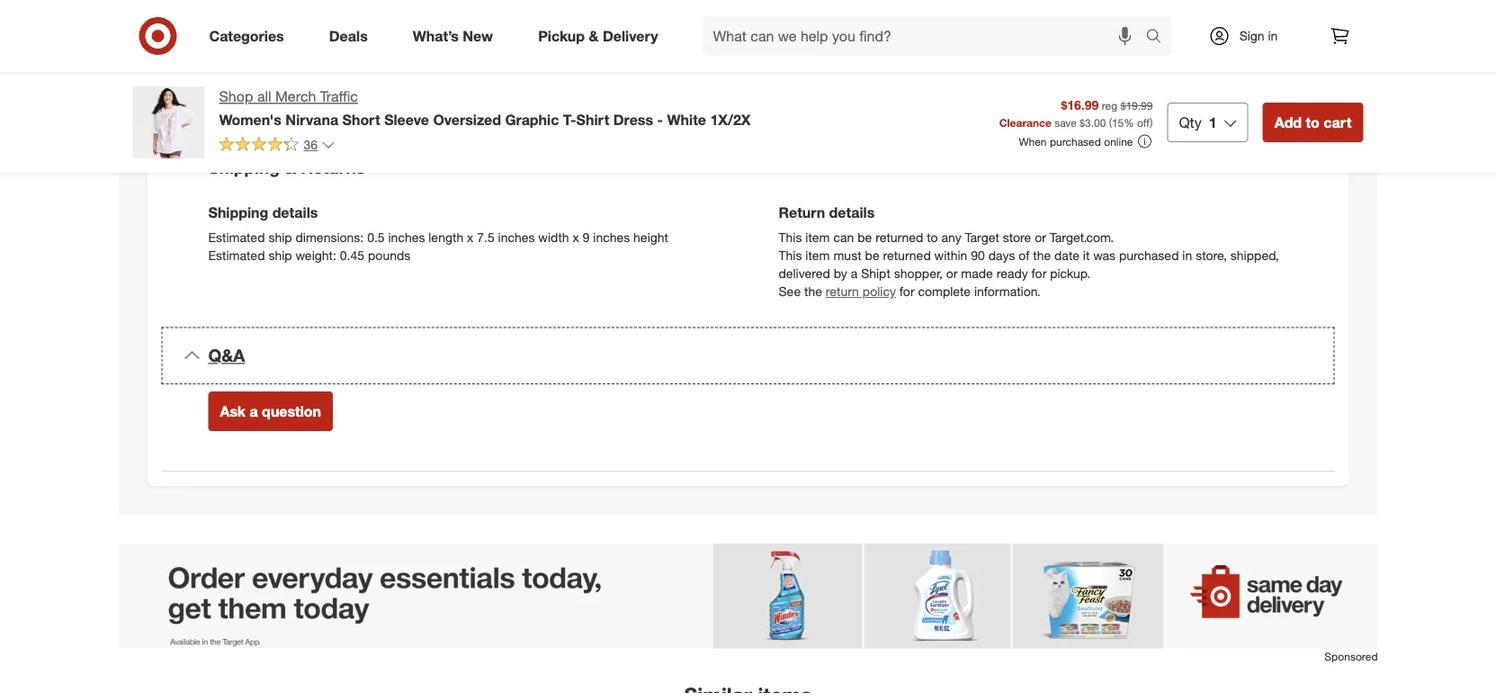 Task type: vqa. For each thing, say whether or not it's contained in the screenshot.
BOXES. on the left of page
no



Task type: describe. For each thing, give the bounding box(es) containing it.
the down delivered
[[805, 284, 823, 299]]

deals
[[329, 27, 368, 45]]

1 vertical spatial be
[[865, 248, 880, 263]]

above
[[309, 96, 343, 111]]

white
[[667, 111, 706, 128]]

0 vertical spatial be
[[858, 230, 872, 245]]

oversized
[[433, 111, 501, 128]]

the left usa at the top left
[[301, 37, 319, 53]]

sign in link
[[1194, 16, 1306, 56]]

incorrect
[[698, 96, 748, 111]]

was
[[1094, 248, 1116, 263]]

product
[[751, 96, 796, 111]]

usa
[[322, 37, 348, 53]]

shopper,
[[894, 266, 943, 281]]

to inside return details this item can be returned to any target store or target.com. this item must be returned within 90 days of the date it was purchased in store, shipped, delivered by a shipt shopper, or made ready for pickup. see the return policy for complete information.
[[927, 230, 938, 245]]

2 ship from the top
[[269, 248, 292, 263]]

width
[[539, 230, 569, 245]]

what's new
[[413, 27, 493, 45]]

90
[[971, 248, 985, 263]]

pickup
[[538, 27, 585, 45]]

sign
[[1240, 28, 1265, 44]]

ask a question
[[220, 402, 321, 420]]

qty
[[1179, 113, 1202, 131]]

all
[[257, 88, 271, 105]]

date
[[1055, 248, 1080, 263]]

q&a button
[[162, 327, 1335, 384]]

store
[[1003, 230, 1032, 245]]

accurate
[[381, 96, 430, 111]]

2 this from the top
[[779, 248, 802, 263]]

return policy link
[[826, 284, 896, 299]]

cart
[[1324, 113, 1352, 131]]

of
[[1019, 248, 1030, 263]]

1 vertical spatial item
[[806, 230, 830, 245]]

reg
[[1102, 99, 1118, 112]]

any
[[942, 230, 962, 245]]

2 inches from the left
[[498, 230, 535, 245]]

2 vertical spatial or
[[947, 266, 958, 281]]

can
[[834, 230, 854, 245]]

1
[[1209, 113, 1217, 131]]

0 vertical spatial item
[[240, 96, 265, 111]]

pickup.
[[1051, 266, 1091, 281]]

1 x from the left
[[467, 230, 474, 245]]

shop all merch traffic women's nirvana short sleeve oversized graphic t-shirt dress - white 1x/2x
[[219, 88, 751, 128]]

length
[[429, 230, 464, 245]]

want
[[527, 96, 554, 111]]

a inside ask a question button
[[250, 402, 258, 420]]

2 estimated from the top
[[208, 248, 265, 263]]

0.45
[[340, 248, 365, 263]]

we
[[508, 96, 524, 111]]

0.5
[[367, 230, 385, 245]]

What can we help you find? suggestions appear below search field
[[703, 16, 1151, 56]]

returns
[[301, 157, 365, 178]]

imported
[[376, 37, 428, 53]]

height
[[634, 230, 669, 245]]

0 vertical spatial or
[[433, 96, 445, 111]]

within
[[935, 248, 968, 263]]

shipt
[[861, 266, 891, 281]]

purchased inside return details this item can be returned to any target store or target.com. this item must be returned within 90 days of the date it was purchased in store, shipped, delivered by a shipt shopper, or made ready for pickup. see the return policy for complete information.
[[1120, 248, 1179, 263]]

a inside return details this item can be returned to any target store or target.com. this item must be returned within 90 days of the date it was purchased in store, shipped, delivered by a shipt shopper, or made ready for pickup. see the return policy for complete information.
[[851, 266, 858, 281]]

shipped,
[[1231, 248, 1280, 263]]

add
[[1275, 113, 1302, 131]]

target.com.
[[1050, 230, 1114, 245]]

pickup & delivery
[[538, 27, 658, 45]]

0 horizontal spatial for
[[900, 284, 915, 299]]

categories
[[209, 27, 284, 45]]

shipping details estimated ship dimensions: 0.5 inches length x 7.5 inches width x 9 inches height estimated ship weight: 0.45 pounds
[[208, 204, 669, 263]]

3.00
[[1085, 116, 1106, 129]]

online
[[1105, 135, 1134, 148]]

details left above
[[268, 96, 305, 111]]

return
[[779, 204, 825, 221]]

the right if
[[219, 96, 237, 111]]

2 x from the left
[[573, 230, 579, 245]]

merch
[[275, 88, 316, 105]]

search button
[[1138, 16, 1181, 59]]

aren't
[[347, 96, 378, 111]]

origin
[[208, 37, 245, 53]]

sponsored
[[1325, 650, 1378, 664]]

women's
[[219, 111, 282, 128]]

0 horizontal spatial purchased
[[1050, 135, 1102, 148]]

1 horizontal spatial for
[[1032, 266, 1047, 281]]

complete
[[918, 284, 971, 299]]

pounds
[[368, 248, 411, 263]]

shipping for shipping details estimated ship dimensions: 0.5 inches length x 7.5 inches width x 9 inches height estimated ship weight: 0.45 pounds
[[208, 204, 268, 221]]

1 inches from the left
[[388, 230, 425, 245]]

shipping for shipping & returns
[[208, 157, 280, 178]]

dimensions:
[[296, 230, 364, 245]]

details for shipping
[[272, 204, 318, 221]]

graphic
[[505, 111, 559, 128]]

$
[[1080, 116, 1085, 129]]

clearance
[[1000, 116, 1052, 129]]

about
[[606, 96, 638, 111]]

sponsored region
[[118, 544, 1378, 693]]



Task type: locate. For each thing, give the bounding box(es) containing it.
in right the sign
[[1269, 28, 1278, 44]]

0 vertical spatial this
[[779, 230, 802, 245]]

what's
[[413, 27, 459, 45]]

what's new link
[[398, 16, 516, 56]]

& inside dropdown button
[[284, 157, 296, 178]]

be up shipt
[[865, 248, 880, 263]]

& for shipping
[[284, 157, 296, 178]]

estimated down shipping & returns
[[208, 230, 265, 245]]

to right want
[[558, 96, 569, 111]]

in left store, on the top of page
[[1183, 248, 1193, 263]]

36
[[304, 137, 318, 152]]

9
[[583, 230, 590, 245]]

1 vertical spatial ship
[[269, 248, 292, 263]]

categories link
[[194, 16, 307, 56]]

0 vertical spatial estimated
[[208, 230, 265, 245]]

1 horizontal spatial &
[[589, 27, 599, 45]]

shipping
[[208, 157, 280, 178], [208, 204, 268, 221]]

x left 7.5
[[467, 230, 474, 245]]

to inside add to cart button
[[1306, 113, 1320, 131]]

ready
[[997, 266, 1028, 281]]

0 vertical spatial purchased
[[1050, 135, 1102, 148]]

1 vertical spatial or
[[1035, 230, 1047, 245]]

deals link
[[314, 16, 390, 56]]

)
[[1150, 116, 1153, 129]]

when
[[1019, 135, 1047, 148]]

search
[[1138, 29, 1181, 46]]

or right store
[[1035, 230, 1047, 245]]

details inside shipping details estimated ship dimensions: 0.5 inches length x 7.5 inches width x 9 inches height estimated ship weight: 0.45 pounds
[[272, 204, 318, 221]]

item right if
[[240, 96, 265, 111]]

add to cart button
[[1263, 103, 1364, 142]]

when purchased online
[[1019, 135, 1134, 148]]

a
[[851, 266, 858, 281], [250, 402, 258, 420]]

x left 9
[[573, 230, 579, 245]]

this
[[779, 230, 802, 245], [779, 248, 802, 263]]

1 vertical spatial estimated
[[208, 248, 265, 263]]

0 horizontal spatial x
[[467, 230, 474, 245]]

1 this from the top
[[779, 230, 802, 245]]

0 horizontal spatial &
[[284, 157, 296, 178]]

1 shipping from the top
[[208, 157, 280, 178]]

3 inches from the left
[[593, 230, 630, 245]]

shipping down 36 link
[[208, 157, 280, 178]]

new
[[463, 27, 493, 45]]

days
[[989, 248, 1016, 263]]

2 horizontal spatial or
[[1035, 230, 1047, 245]]

a right by
[[851, 266, 858, 281]]

qty 1
[[1179, 113, 1217, 131]]

-
[[657, 111, 663, 128]]

in right made
[[287, 37, 297, 53]]

this down return at the top
[[779, 230, 802, 245]]

shirt
[[577, 111, 610, 128]]

to
[[558, 96, 569, 111], [1306, 113, 1320, 131], [927, 230, 938, 245]]

sign in
[[1240, 28, 1278, 44]]

target
[[965, 230, 1000, 245]]

inches up pounds
[[388, 230, 425, 245]]

1 horizontal spatial inches
[[498, 230, 535, 245]]

and
[[351, 37, 372, 53]]

0 vertical spatial &
[[589, 27, 599, 45]]

purchased right was
[[1120, 248, 1179, 263]]

inches right 7.5
[[498, 230, 535, 245]]

shipping & returns
[[208, 157, 365, 178]]

in
[[1269, 28, 1278, 44], [287, 37, 297, 53], [1183, 248, 1193, 263]]

& right pickup
[[589, 27, 599, 45]]

1 vertical spatial a
[[250, 402, 258, 420]]

shop
[[219, 88, 253, 105]]

2 horizontal spatial inches
[[593, 230, 630, 245]]

1 vertical spatial returned
[[883, 248, 931, 263]]

to right add
[[1306, 113, 1320, 131]]

1 horizontal spatial or
[[947, 266, 958, 281]]

1 ship from the top
[[269, 230, 292, 245]]

ship left dimensions:
[[269, 230, 292, 245]]

made
[[962, 266, 993, 281]]

0 horizontal spatial in
[[287, 37, 297, 53]]

& for pickup
[[589, 27, 599, 45]]

7.5
[[477, 230, 495, 245]]

report
[[655, 96, 694, 111]]

policy
[[863, 284, 896, 299]]

%
[[1124, 116, 1135, 129]]

:
[[245, 37, 248, 53]]

2 horizontal spatial to
[[1306, 113, 1320, 131]]

must
[[834, 248, 862, 263]]

ship left weight:
[[269, 248, 292, 263]]

made
[[252, 37, 284, 53]]

purchased down $
[[1050, 135, 1102, 148]]

return details this item can be returned to any target store or target.com. this item must be returned within 90 days of the date it was purchased in store, shipped, delivered by a shipt shopper, or made ready for pickup. see the return policy for complete information.
[[779, 204, 1280, 299]]

a right ask
[[250, 402, 258, 420]]

if
[[208, 96, 215, 111]]

shipping & returns button
[[162, 139, 1335, 196]]

1x/2x
[[710, 111, 751, 128]]

1 horizontal spatial in
[[1183, 248, 1193, 263]]

add to cart
[[1275, 113, 1352, 131]]

1 horizontal spatial x
[[573, 230, 579, 245]]

item up delivered
[[806, 248, 830, 263]]

this up delivered
[[779, 248, 802, 263]]

0 vertical spatial shipping
[[208, 157, 280, 178]]

1 horizontal spatial to
[[927, 230, 938, 245]]

details inside return details this item can be returned to any target store or target.com. this item must be returned within 90 days of the date it was purchased in store, shipped, delivered by a shipt shopper, or made ready for pickup. see the return policy for complete information.
[[829, 204, 875, 221]]

shipping down shipping & returns
[[208, 204, 268, 221]]

0 vertical spatial to
[[558, 96, 569, 111]]

0 horizontal spatial to
[[558, 96, 569, 111]]

for down shopper,
[[900, 284, 915, 299]]

t-
[[563, 111, 577, 128]]

the right 'of' at the top right of page
[[1034, 248, 1051, 263]]

or
[[433, 96, 445, 111], [1035, 230, 1047, 245], [947, 266, 958, 281]]

item
[[240, 96, 265, 111], [806, 230, 830, 245], [806, 248, 830, 263]]

1 horizontal spatial a
[[851, 266, 858, 281]]

1 vertical spatial for
[[900, 284, 915, 299]]

0 vertical spatial returned
[[876, 230, 924, 245]]

details up can
[[829, 204, 875, 221]]

ask a question button
[[208, 392, 333, 431]]

(
[[1109, 116, 1112, 129]]

estimated left weight:
[[208, 248, 265, 263]]

delivery
[[603, 27, 658, 45]]

0 horizontal spatial or
[[433, 96, 445, 111]]

inches right 9
[[593, 230, 630, 245]]

36 link
[[219, 136, 336, 156]]

$19.99
[[1121, 99, 1153, 112]]

1 vertical spatial shipping
[[208, 204, 268, 221]]

item left can
[[806, 230, 830, 245]]

pickup & delivery link
[[523, 16, 681, 56]]

2 horizontal spatial in
[[1269, 28, 1278, 44]]

& down 36 link
[[284, 157, 296, 178]]

short
[[343, 111, 380, 128]]

sleeve
[[384, 111, 429, 128]]

0 vertical spatial ship
[[269, 230, 292, 245]]

image of women's nirvana short sleeve oversized graphic t-shirt dress - white 1x/2x image
[[133, 86, 205, 158]]

delivered
[[779, 266, 831, 281]]

inches
[[388, 230, 425, 245], [498, 230, 535, 245], [593, 230, 630, 245]]

in inside return details this item can be returned to any target store or target.com. this item must be returned within 90 days of the date it was purchased in store, shipped, delivered by a shipt shopper, or made ready for pickup. see the return policy for complete information.
[[1183, 248, 1193, 263]]

details for return
[[829, 204, 875, 221]]

for right 'ready'
[[1032, 266, 1047, 281]]

$16.99
[[1062, 97, 1099, 113]]

0 horizontal spatial a
[[250, 402, 258, 420]]

ship
[[269, 230, 292, 245], [269, 248, 292, 263]]

0 vertical spatial a
[[851, 266, 858, 281]]

information.
[[975, 284, 1041, 299]]

$16.99 reg $19.99 clearance save $ 3.00 ( 15 % off )
[[1000, 97, 1153, 129]]

1 vertical spatial purchased
[[1120, 248, 1179, 263]]

save
[[1055, 116, 1077, 129]]

shipping inside dropdown button
[[208, 157, 280, 178]]

question
[[262, 402, 321, 420]]

details up dimensions:
[[272, 204, 318, 221]]

be right can
[[858, 230, 872, 245]]

1 vertical spatial &
[[284, 157, 296, 178]]

0 vertical spatial for
[[1032, 266, 1047, 281]]

1 vertical spatial this
[[779, 248, 802, 263]]

2 vertical spatial item
[[806, 248, 830, 263]]

by
[[834, 266, 848, 281]]

or down within
[[947, 266, 958, 281]]

nirvana
[[286, 111, 339, 128]]

1 estimated from the top
[[208, 230, 265, 245]]

advertisement region
[[118, 544, 1378, 649]]

origin : made in the usa and imported
[[208, 37, 428, 53]]

estimated
[[208, 230, 265, 245], [208, 248, 265, 263]]

2 shipping from the top
[[208, 204, 268, 221]]

see
[[779, 284, 801, 299]]

it.
[[642, 96, 652, 111]]

1 vertical spatial to
[[1306, 113, 1320, 131]]

1 horizontal spatial purchased
[[1120, 248, 1179, 263]]

0 horizontal spatial inches
[[388, 230, 425, 245]]

off
[[1138, 116, 1150, 129]]

shipping inside shipping details estimated ship dimensions: 0.5 inches length x 7.5 inches width x 9 inches height estimated ship weight: 0.45 pounds
[[208, 204, 268, 221]]

or right accurate
[[433, 96, 445, 111]]

2 vertical spatial to
[[927, 230, 938, 245]]

to left 'any' at top
[[927, 230, 938, 245]]



